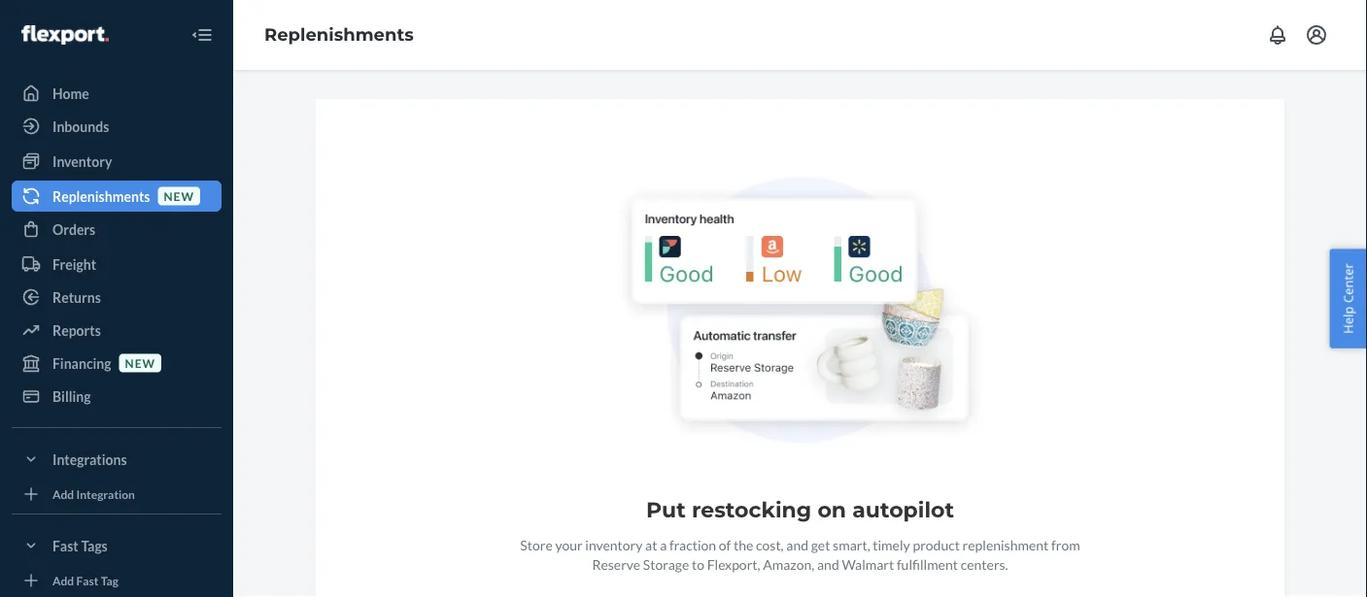 Task type: describe. For each thing, give the bounding box(es) containing it.
fast tags button
[[12, 531, 222, 562]]

empty list image
[[613, 177, 988, 452]]

inventory link
[[12, 146, 222, 177]]

the
[[734, 537, 753, 553]]

open account menu image
[[1305, 23, 1328, 47]]

of
[[719, 537, 731, 553]]

fast inside dropdown button
[[52, 538, 78, 554]]

cost,
[[756, 537, 784, 553]]

fraction
[[669, 537, 716, 553]]

open notifications image
[[1266, 23, 1290, 47]]

home link
[[12, 78, 222, 109]]

amazon,
[[763, 556, 815, 573]]

1 vertical spatial and
[[817, 556, 839, 573]]

timely
[[873, 537, 910, 553]]

from
[[1051, 537, 1080, 553]]

reports link
[[12, 315, 222, 346]]

a
[[660, 537, 667, 553]]

inbounds
[[52, 118, 109, 135]]

freight
[[52, 256, 96, 273]]

orders
[[52, 221, 95, 238]]

returns link
[[12, 282, 222, 313]]

replenishment
[[963, 537, 1049, 553]]

billing
[[52, 388, 91, 405]]

0 vertical spatial and
[[786, 537, 809, 553]]

home
[[52, 85, 89, 102]]

get
[[811, 537, 830, 553]]

inventory
[[585, 537, 643, 553]]

tags
[[81, 538, 108, 554]]

new for financing
[[125, 356, 156, 370]]

add for add fast tag
[[52, 574, 74, 588]]

help center button
[[1330, 249, 1367, 349]]

reports
[[52, 322, 101, 339]]

fast tags
[[52, 538, 108, 554]]

help center
[[1340, 264, 1357, 334]]

inbounds link
[[12, 111, 222, 142]]

center
[[1340, 264, 1357, 303]]

financing
[[52, 355, 111, 372]]

tag
[[101, 574, 118, 588]]

1 horizontal spatial replenishments
[[264, 24, 414, 45]]

add for add integration
[[52, 487, 74, 501]]

product
[[913, 537, 960, 553]]

add fast tag
[[52, 574, 118, 588]]

add fast tag link
[[12, 569, 222, 593]]



Task type: locate. For each thing, give the bounding box(es) containing it.
to
[[692, 556, 704, 573]]

help
[[1340, 307, 1357, 334]]

new down reports link
[[125, 356, 156, 370]]

0 horizontal spatial new
[[125, 356, 156, 370]]

on
[[818, 497, 846, 523]]

at
[[645, 537, 657, 553]]

new for replenishments
[[164, 189, 194, 203]]

orders link
[[12, 214, 222, 245]]

new
[[164, 189, 194, 203], [125, 356, 156, 370]]

put
[[646, 497, 686, 523]]

add
[[52, 487, 74, 501], [52, 574, 74, 588]]

1 add from the top
[[52, 487, 74, 501]]

and down get
[[817, 556, 839, 573]]

1 vertical spatial fast
[[76, 574, 99, 588]]

store
[[520, 537, 553, 553]]

returns
[[52, 289, 101, 306]]

autopilot
[[853, 497, 954, 523]]

add down fast tags
[[52, 574, 74, 588]]

centers.
[[961, 556, 1008, 573]]

integrations
[[52, 451, 127, 468]]

add integration
[[52, 487, 135, 501]]

flexport,
[[707, 556, 760, 573]]

fast
[[52, 538, 78, 554], [76, 574, 99, 588]]

storage
[[643, 556, 689, 573]]

integration
[[76, 487, 135, 501]]

0 vertical spatial add
[[52, 487, 74, 501]]

fast left "tags"
[[52, 538, 78, 554]]

2 add from the top
[[52, 574, 74, 588]]

billing link
[[12, 381, 222, 412]]

1 vertical spatial new
[[125, 356, 156, 370]]

freight link
[[12, 249, 222, 280]]

0 horizontal spatial replenishments
[[52, 188, 150, 205]]

add left integration
[[52, 487, 74, 501]]

fast left tag
[[76, 574, 99, 588]]

your
[[555, 537, 583, 553]]

0 vertical spatial new
[[164, 189, 194, 203]]

1 vertical spatial replenishments
[[52, 188, 150, 205]]

integrations button
[[12, 444, 222, 475]]

flexport logo image
[[21, 25, 109, 45]]

close navigation image
[[190, 23, 214, 47]]

new up orders link
[[164, 189, 194, 203]]

1 horizontal spatial and
[[817, 556, 839, 573]]

replenishments
[[264, 24, 414, 45], [52, 188, 150, 205]]

reserve
[[592, 556, 641, 573]]

walmart
[[842, 556, 894, 573]]

add integration link
[[12, 483, 222, 506]]

0 vertical spatial replenishments
[[264, 24, 414, 45]]

store your inventory at a fraction of the cost, and get smart, timely product replenishment from reserve storage to flexport, amazon, and walmart fulfillment centers.
[[520, 537, 1080, 573]]

0 horizontal spatial and
[[786, 537, 809, 553]]

inventory
[[52, 153, 112, 170]]

put restocking on autopilot
[[646, 497, 954, 523]]

1 horizontal spatial new
[[164, 189, 194, 203]]

and
[[786, 537, 809, 553], [817, 556, 839, 573]]

fulfillment
[[897, 556, 958, 573]]

replenishments link
[[264, 24, 414, 45]]

restocking
[[692, 497, 812, 523]]

and up amazon,
[[786, 537, 809, 553]]

smart,
[[833, 537, 870, 553]]

1 vertical spatial add
[[52, 574, 74, 588]]

0 vertical spatial fast
[[52, 538, 78, 554]]



Task type: vqa. For each thing, say whether or not it's contained in the screenshot.
Reports link
yes



